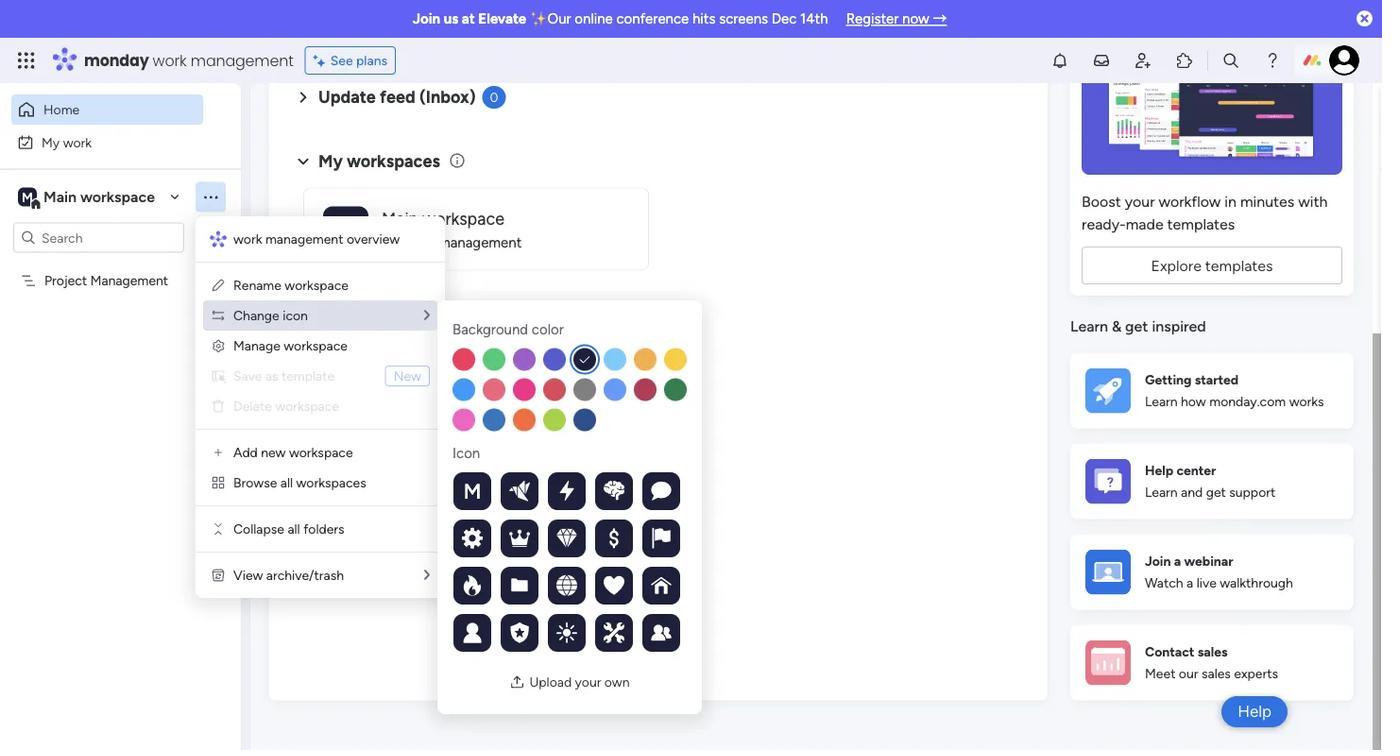 Task type: describe. For each thing, give the bounding box(es) containing it.
elevate
[[479, 10, 527, 27]]

help button
[[1222, 697, 1288, 728]]

as
[[265, 368, 278, 384]]

feed
[[380, 87, 416, 108]]

view archive/trash image
[[211, 568, 226, 583]]

get inside help center learn and get support
[[1207, 485, 1227, 501]]

archive/trash
[[266, 568, 344, 584]]

search everything image
[[1222, 51, 1241, 70]]

all for browse
[[281, 475, 293, 491]]

management for work management overview
[[266, 231, 344, 247]]

getting
[[1146, 373, 1192, 389]]

workflow
[[1159, 193, 1222, 211]]

workspace options image
[[201, 187, 220, 206]]

browse all workspaces
[[233, 475, 366, 491]]

invite members image
[[1134, 51, 1153, 70]]

your for upload
[[575, 674, 602, 691]]

join a webinar element
[[1071, 535, 1355, 610]]

explore
[[1152, 257, 1202, 275]]

manage
[[233, 338, 281, 354]]

learn & get inspired
[[1071, 318, 1207, 336]]

main inside workspace selection element
[[43, 188, 77, 206]]

home button
[[11, 95, 203, 125]]

templates inside boost your workflow in minutes with ready-made templates
[[1168, 215, 1236, 233]]

workspace for workspace icon
[[80, 188, 155, 206]]

collapse all folders image
[[211, 522, 226, 537]]

started
[[1196, 373, 1239, 389]]

rename workspace image
[[211, 278, 226, 293]]

watch
[[1146, 576, 1184, 592]]

collapse
[[233, 521, 284, 537]]

help for help center learn and get support
[[1146, 463, 1174, 479]]

template
[[282, 368, 335, 384]]

contact sales element
[[1071, 626, 1355, 701]]

register now →
[[847, 10, 948, 27]]

list arrow image for change icon
[[424, 309, 430, 322]]

center
[[1177, 463, 1217, 479]]

notifications image
[[1051, 51, 1070, 70]]

workspace for manage workspace image
[[284, 338, 348, 354]]

Search in workspace field
[[40, 227, 158, 249]]

upload your own
[[530, 674, 630, 691]]

templates inside button
[[1206, 257, 1274, 275]]

view
[[233, 568, 263, 584]]

help for help
[[1238, 702, 1272, 722]]

minutes
[[1241, 193, 1295, 211]]

new
[[394, 368, 422, 384]]

project
[[44, 273, 87, 289]]

menu containing work management overview
[[196, 216, 445, 598]]

in
[[1225, 193, 1237, 211]]

all for collapse
[[288, 521, 300, 537]]

icon
[[283, 308, 308, 324]]

our
[[1180, 666, 1199, 682]]

upload your own button
[[502, 667, 638, 698]]

our
[[548, 10, 572, 27]]

management for work management
[[439, 235, 522, 252]]

plans
[[356, 52, 388, 69]]

color
[[532, 321, 564, 338]]

experts
[[1235, 666, 1279, 682]]

browse
[[233, 475, 277, 491]]

workspace for rename workspace icon
[[285, 277, 349, 294]]

screens
[[719, 10, 769, 27]]

my for my workspaces
[[319, 151, 343, 172]]

explore templates
[[1152, 257, 1274, 275]]

us
[[444, 10, 459, 27]]

live
[[1197, 576, 1217, 592]]

icon
[[453, 445, 480, 462]]

join us at elevate ✨ our online conference hits screens dec 14th
[[413, 10, 829, 27]]

hits
[[693, 10, 716, 27]]

meet
[[1146, 666, 1176, 682]]

online
[[575, 10, 613, 27]]

component image
[[382, 235, 398, 252]]

workspace image
[[323, 207, 369, 252]]

upload
[[530, 674, 572, 691]]

save
[[233, 368, 262, 384]]

add new workspace
[[233, 445, 353, 461]]

1 vertical spatial sales
[[1202, 666, 1232, 682]]

my work
[[42, 134, 92, 150]]

walkthrough
[[1221, 576, 1294, 592]]

ready-
[[1082, 215, 1127, 233]]

project management
[[44, 273, 168, 289]]

→
[[933, 10, 948, 27]]

0 vertical spatial workspaces
[[347, 151, 440, 172]]

change icon image
[[211, 308, 226, 323]]

1 vertical spatial workspaces
[[296, 475, 366, 491]]

monday
[[84, 50, 149, 71]]

1 vertical spatial a
[[1187, 576, 1194, 592]]

at
[[462, 10, 475, 27]]

overview
[[347, 231, 400, 247]]

change icon
[[233, 308, 308, 324]]

my for my work
[[42, 134, 60, 150]]

open update feed (inbox) image
[[292, 86, 315, 109]]

my workspaces
[[319, 151, 440, 172]]

rename
[[233, 277, 282, 294]]

folders
[[304, 521, 345, 537]]

background
[[453, 321, 529, 338]]

webinar
[[1185, 554, 1234, 570]]

1 vertical spatial main workspace
[[382, 209, 505, 229]]

work up the rename
[[233, 231, 262, 247]]

delete workspace
[[233, 398, 339, 414]]

workspace for delete workspace icon
[[275, 398, 339, 414]]

my work button
[[11, 127, 203, 157]]



Task type: locate. For each thing, give the bounding box(es) containing it.
manage workspace image
[[211, 338, 226, 354]]

1 vertical spatial join
[[1146, 554, 1172, 570]]

m
[[22, 189, 33, 205], [336, 216, 356, 243], [464, 479, 481, 504]]

0 vertical spatial list arrow image
[[424, 309, 430, 322]]

all left folders
[[288, 521, 300, 537]]

templates
[[1168, 215, 1236, 233], [1206, 257, 1274, 275]]

a left "live"
[[1187, 576, 1194, 592]]

support
[[1230, 485, 1276, 501]]

how
[[1182, 394, 1207, 410]]

your up "made"
[[1126, 193, 1156, 211]]

menu item containing save as template
[[211, 365, 430, 388]]

your inside upload your own button
[[575, 674, 602, 691]]

0 horizontal spatial my
[[42, 134, 60, 150]]

my
[[42, 134, 60, 150], [319, 151, 343, 172]]

collapse all folders
[[233, 521, 345, 537]]

2 vertical spatial m
[[464, 479, 481, 504]]

join left us at the top left
[[413, 10, 441, 27]]

0 vertical spatial sales
[[1198, 645, 1228, 661]]

1 horizontal spatial your
[[1126, 193, 1156, 211]]

1 vertical spatial main
[[382, 209, 418, 229]]

0 vertical spatial main
[[43, 188, 77, 206]]

14th
[[801, 10, 829, 27]]

with
[[1299, 193, 1329, 211]]

your inside boost your workflow in minutes with ready-made templates
[[1126, 193, 1156, 211]]

templates down workflow
[[1168, 215, 1236, 233]]

photo icon image
[[510, 675, 525, 690]]

monday.com
[[1210, 394, 1287, 410]]

✨
[[530, 10, 544, 27]]

workspace up work management
[[423, 209, 505, 229]]

m for workspace image
[[336, 216, 356, 243]]

add
[[233, 445, 258, 461]]

learn inside getting started learn how monday.com works
[[1146, 394, 1178, 410]]

workspace up search in workspace field at the top of the page
[[80, 188, 155, 206]]

0 vertical spatial m
[[22, 189, 33, 205]]

change
[[233, 308, 280, 324]]

workspace image
[[18, 187, 37, 207]]

own
[[605, 674, 630, 691]]

1 vertical spatial your
[[575, 674, 602, 691]]

join up watch
[[1146, 554, 1172, 570]]

join for join us at elevate ✨ our online conference hits screens dec 14th
[[413, 10, 441, 27]]

sales up our
[[1198, 645, 1228, 661]]

workspace selection element
[[18, 186, 158, 210]]

1 vertical spatial help
[[1238, 702, 1272, 722]]

get right &
[[1126, 318, 1149, 336]]

bob builder image
[[1330, 45, 1360, 76]]

m for workspace icon
[[22, 189, 33, 205]]

work right monday
[[153, 50, 187, 71]]

list arrow image
[[424, 309, 430, 322], [424, 569, 430, 582]]

your for boost
[[1126, 193, 1156, 211]]

background color
[[453, 321, 564, 338]]

workspace up template
[[284, 338, 348, 354]]

learn for help
[[1146, 485, 1178, 501]]

0
[[490, 90, 499, 106]]

2 vertical spatial learn
[[1146, 485, 1178, 501]]

0 horizontal spatial a
[[1175, 554, 1182, 570]]

your left own
[[575, 674, 602, 691]]

work management
[[404, 235, 522, 252]]

close my workspaces image
[[292, 151, 315, 173]]

work management overview
[[233, 231, 400, 247]]

work
[[153, 50, 187, 71], [63, 134, 92, 150], [233, 231, 262, 247], [404, 235, 435, 252]]

contact sales meet our sales experts
[[1146, 645, 1279, 682]]

my down home
[[42, 134, 60, 150]]

select product image
[[17, 51, 36, 70]]

your
[[1126, 193, 1156, 211], [575, 674, 602, 691]]

join
[[413, 10, 441, 27], [1146, 554, 1172, 570]]

help center learn and get support
[[1146, 463, 1276, 501]]

now
[[903, 10, 930, 27]]

1 vertical spatial templates
[[1206, 257, 1274, 275]]

0 vertical spatial join
[[413, 10, 441, 27]]

dec
[[772, 10, 797, 27]]

1 vertical spatial my
[[319, 151, 343, 172]]

see
[[331, 52, 353, 69]]

a up watch
[[1175, 554, 1182, 570]]

0 horizontal spatial join
[[413, 10, 441, 27]]

1 vertical spatial m
[[336, 216, 356, 243]]

help center element
[[1071, 444, 1355, 520]]

0 horizontal spatial get
[[1126, 318, 1149, 336]]

0 horizontal spatial your
[[575, 674, 602, 691]]

management up background
[[439, 235, 522, 252]]

learn down getting
[[1146, 394, 1178, 410]]

getting started learn how monday.com works
[[1146, 373, 1325, 410]]

work right 'component' icon
[[404, 235, 435, 252]]

service icon image
[[211, 369, 226, 384]]

workspace up icon on the left of page
[[285, 277, 349, 294]]

main right workspace icon
[[43, 188, 77, 206]]

workspace inside menu item
[[275, 398, 339, 414]]

join a webinar watch a live walkthrough
[[1146, 554, 1294, 592]]

learn left &
[[1071, 318, 1109, 336]]

work inside button
[[63, 134, 92, 150]]

new
[[261, 445, 286, 461]]

1 horizontal spatial main
[[382, 209, 418, 229]]

1 horizontal spatial m
[[336, 216, 356, 243]]

0 vertical spatial my
[[42, 134, 60, 150]]

1 horizontal spatial join
[[1146, 554, 1172, 570]]

delete workspace image
[[211, 399, 226, 414]]

inbox image
[[1093, 51, 1112, 70]]

a
[[1175, 554, 1182, 570], [1187, 576, 1194, 592]]

update
[[319, 87, 376, 108]]

0 horizontal spatial main workspace
[[43, 188, 155, 206]]

(inbox)
[[420, 87, 476, 108]]

add new workspace image
[[211, 445, 226, 460]]

0 vertical spatial templates
[[1168, 215, 1236, 233]]

my inside button
[[42, 134, 60, 150]]

0 vertical spatial get
[[1126, 318, 1149, 336]]

browse all workspaces image
[[211, 475, 226, 491]]

boost your workflow in minutes with ready-made templates
[[1082, 193, 1329, 233]]

help down experts
[[1238, 702, 1272, 722]]

help inside button
[[1238, 702, 1272, 722]]

learn for getting
[[1146, 394, 1178, 410]]

1 horizontal spatial main workspace
[[382, 209, 505, 229]]

main workspace
[[43, 188, 155, 206], [382, 209, 505, 229]]

my right close my workspaces icon
[[319, 151, 343, 172]]

main workspace up work management
[[382, 209, 505, 229]]

menu item
[[211, 365, 430, 388]]

0 vertical spatial main workspace
[[43, 188, 155, 206]]

inspired
[[1153, 318, 1207, 336]]

view archive/trash
[[233, 568, 344, 584]]

boost
[[1082, 193, 1122, 211]]

get
[[1126, 318, 1149, 336], [1207, 485, 1227, 501]]

made
[[1127, 215, 1164, 233]]

register
[[847, 10, 899, 27]]

apps image
[[1176, 51, 1195, 70]]

management
[[90, 273, 168, 289]]

0 vertical spatial a
[[1175, 554, 1182, 570]]

getting started element
[[1071, 353, 1355, 429]]

main up 'component' icon
[[382, 209, 418, 229]]

1 horizontal spatial a
[[1187, 576, 1194, 592]]

home
[[43, 102, 80, 118]]

project management list box
[[0, 261, 241, 552]]

templates image image
[[1088, 45, 1338, 175]]

explore templates button
[[1082, 247, 1343, 285]]

option
[[0, 264, 241, 268]]

learn left and
[[1146, 485, 1178, 501]]

0 horizontal spatial help
[[1146, 463, 1174, 479]]

1 vertical spatial learn
[[1146, 394, 1178, 410]]

delete workspace menu item
[[211, 395, 430, 418]]

m inside workspace icon
[[22, 189, 33, 205]]

join inside join a webinar watch a live walkthrough
[[1146, 554, 1172, 570]]

management up 'open update feed (inbox)' icon
[[191, 50, 294, 71]]

1 vertical spatial list arrow image
[[424, 569, 430, 582]]

see plans button
[[305, 46, 396, 75]]

menu
[[196, 216, 445, 598]]

see plans
[[331, 52, 388, 69]]

learn inside help center learn and get support
[[1146, 485, 1178, 501]]

main workspace inside workspace selection element
[[43, 188, 155, 206]]

2 horizontal spatial m
[[464, 479, 481, 504]]

1 vertical spatial all
[[288, 521, 300, 537]]

save as template
[[233, 368, 335, 384]]

help
[[1146, 463, 1174, 479], [1238, 702, 1272, 722]]

management up rename workspace
[[266, 231, 344, 247]]

work down home
[[63, 134, 92, 150]]

delete
[[233, 398, 272, 414]]

all
[[281, 475, 293, 491], [288, 521, 300, 537]]

help inside help center learn and get support
[[1146, 463, 1174, 479]]

2 list arrow image from the top
[[424, 569, 430, 582]]

join for join a webinar watch a live walkthrough
[[1146, 554, 1172, 570]]

0 horizontal spatial main
[[43, 188, 77, 206]]

m inside workspace image
[[336, 216, 356, 243]]

help image
[[1264, 51, 1283, 70]]

templates right explore at the right top of the page
[[1206, 257, 1274, 275]]

0 vertical spatial your
[[1126, 193, 1156, 211]]

manage workspace
[[233, 338, 348, 354]]

workspace down template
[[275, 398, 339, 414]]

main
[[43, 188, 77, 206], [382, 209, 418, 229]]

get right and
[[1207, 485, 1227, 501]]

workspaces up folders
[[296, 475, 366, 491]]

monday work management
[[84, 50, 294, 71]]

update feed (inbox)
[[319, 87, 476, 108]]

workspace up browse all workspaces
[[289, 445, 353, 461]]

1 horizontal spatial my
[[319, 151, 343, 172]]

list arrow image for view archive/trash
[[424, 569, 430, 582]]

rename workspace
[[233, 277, 349, 294]]

workspaces
[[347, 151, 440, 172], [296, 475, 366, 491]]

1 list arrow image from the top
[[424, 309, 430, 322]]

0 vertical spatial learn
[[1071, 318, 1109, 336]]

workspaces down update feed (inbox)
[[347, 151, 440, 172]]

main workspace up search in workspace field at the top of the page
[[43, 188, 155, 206]]

0 vertical spatial all
[[281, 475, 293, 491]]

workspace
[[80, 188, 155, 206], [423, 209, 505, 229], [285, 277, 349, 294], [284, 338, 348, 354], [275, 398, 339, 414], [289, 445, 353, 461]]

help left center
[[1146, 463, 1174, 479]]

register now → link
[[847, 10, 948, 27]]

sales right our
[[1202, 666, 1232, 682]]

works
[[1290, 394, 1325, 410]]

contact
[[1146, 645, 1195, 661]]

1 horizontal spatial help
[[1238, 702, 1272, 722]]

1 vertical spatial get
[[1207, 485, 1227, 501]]

conference
[[617, 10, 689, 27]]

0 horizontal spatial m
[[22, 189, 33, 205]]

0 vertical spatial help
[[1146, 463, 1174, 479]]

all down add new workspace on the bottom left of the page
[[281, 475, 293, 491]]

1 horizontal spatial get
[[1207, 485, 1227, 501]]

&
[[1112, 318, 1122, 336]]



Task type: vqa. For each thing, say whether or not it's contained in the screenshot.
Owner field to the bottom
no



